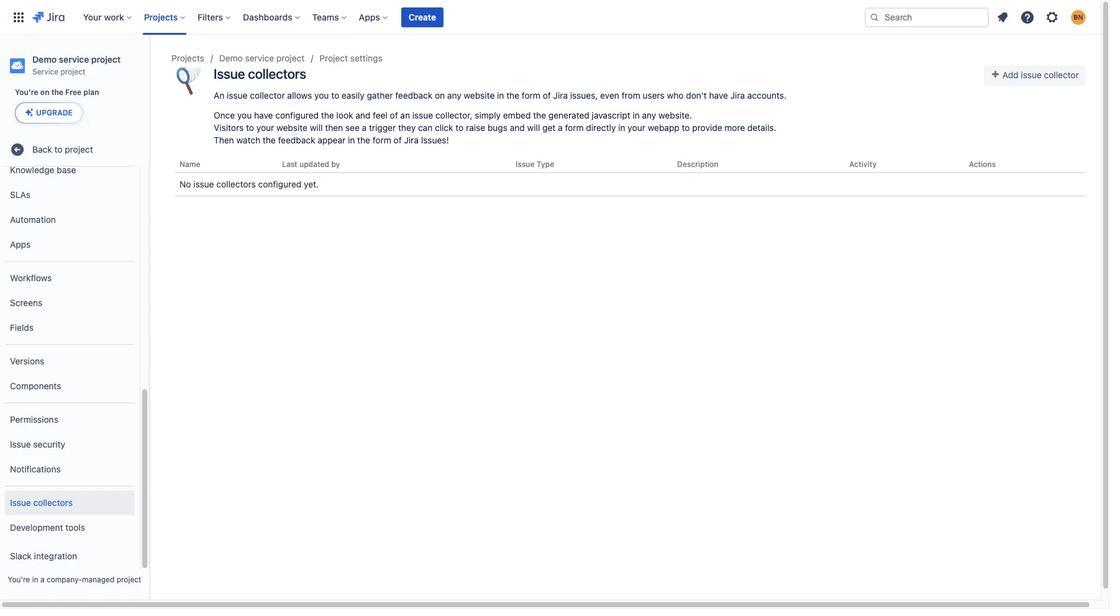 Task type: vqa. For each thing, say whether or not it's contained in the screenshot.
Name on the top left
yes



Task type: locate. For each thing, give the bounding box(es) containing it.
demo inside demo service project service project
[[32, 54, 57, 65]]

search image
[[870, 12, 880, 22]]

1 horizontal spatial apps
[[359, 11, 380, 22]]

1 vertical spatial website
[[276, 122, 307, 133]]

teams button
[[309, 7, 351, 27]]

1 horizontal spatial form
[[522, 90, 540, 101]]

group
[[5, 0, 135, 261], [5, 261, 135, 344], [5, 344, 135, 403], [5, 403, 135, 486], [5, 486, 135, 544]]

0 horizontal spatial and
[[356, 110, 370, 121]]

you up visitors
[[237, 110, 252, 121]]

0 vertical spatial of
[[543, 90, 551, 101]]

on up collector,
[[435, 90, 445, 101]]

collector
[[1044, 70, 1079, 80], [250, 90, 285, 101]]

demo up service
[[32, 54, 57, 65]]

actions
[[969, 160, 996, 169]]

any
[[447, 90, 461, 101], [642, 110, 656, 121]]

jira inside once you have configured the look and feel of an issue collector, simply embed the generated javascript in any website. visitors to your website will then see a trigger they can click to raise bugs and will get a form directly in your webapp to provide more details. then watch the feedback appear in the form of jira issues!
[[404, 135, 419, 145]]

will
[[310, 122, 323, 133], [527, 122, 540, 133]]

of up generated on the top
[[543, 90, 551, 101]]

configured down allows
[[275, 110, 319, 121]]

issue collectors down demo service project
[[214, 66, 306, 82]]

form down trigger
[[373, 135, 391, 145]]

you're down service
[[15, 88, 38, 97]]

once you have configured the look and feel of an issue collector, simply embed the generated javascript in any website. visitors to your website will then see a trigger they can click to raise bugs and will get a form directly in your webapp to provide more details. then watch the feedback appear in the form of jira issues!
[[214, 110, 776, 145]]

apps right teams dropdown button
[[359, 11, 380, 22]]

1 horizontal spatial you
[[314, 90, 329, 101]]

service for demo service project
[[245, 53, 274, 63]]

2 vertical spatial of
[[394, 135, 402, 145]]

collector left allows
[[250, 90, 285, 101]]

0 vertical spatial you're
[[15, 88, 38, 97]]

form
[[522, 90, 540, 101], [565, 122, 584, 133], [373, 135, 391, 145]]

feedback up an
[[395, 90, 432, 101]]

development tools link
[[5, 516, 135, 541]]

your work
[[83, 11, 124, 22]]

watch
[[236, 135, 260, 145]]

security
[[33, 439, 65, 450]]

have inside once you have configured the look and feel of an issue collector, simply embed the generated javascript in any website. visitors to your website will then see a trigger they can click to raise bugs and will get a form directly in your webapp to provide more details. then watch the feedback appear in the form of jira issues!
[[254, 110, 273, 121]]

configured inside once you have configured the look and feel of an issue collector, simply embed the generated javascript in any website. visitors to your website will then see a trigger they can click to raise bugs and will get a form directly in your webapp to provide more details. then watch the feedback appear in the form of jira issues!
[[275, 110, 319, 121]]

jira up generated on the top
[[553, 90, 568, 101]]

0 vertical spatial apps
[[359, 11, 380, 22]]

0 vertical spatial configured
[[275, 110, 319, 121]]

configured
[[275, 110, 319, 121], [258, 179, 301, 190]]

project settings
[[320, 53, 382, 63]]

1 horizontal spatial issue collectors
[[214, 66, 306, 82]]

project for back to project
[[65, 144, 93, 155]]

1 vertical spatial you
[[237, 110, 252, 121]]

service
[[32, 67, 59, 76]]

feel
[[373, 110, 388, 121]]

users
[[643, 90, 665, 101]]

3 group from the top
[[5, 344, 135, 403]]

to right back
[[54, 144, 62, 155]]

on down service
[[40, 88, 49, 97]]

work
[[104, 11, 124, 22]]

slas
[[10, 189, 30, 200]]

project up the knowledge base link
[[65, 144, 93, 155]]

1 horizontal spatial have
[[709, 90, 728, 101]]

0 vertical spatial form
[[522, 90, 540, 101]]

jira image
[[32, 10, 64, 25], [32, 10, 64, 25]]

collectors up development tools at the bottom left
[[33, 497, 73, 508]]

1 horizontal spatial feedback
[[395, 90, 432, 101]]

1 vertical spatial form
[[565, 122, 584, 133]]

1 vertical spatial have
[[254, 110, 273, 121]]

0 horizontal spatial your
[[256, 122, 274, 133]]

2 your from the left
[[628, 122, 645, 133]]

knowledge
[[10, 164, 54, 175]]

fields link
[[5, 316, 135, 341]]

1 horizontal spatial any
[[642, 110, 656, 121]]

you inside once you have configured the look and feel of an issue collector, simply embed the generated javascript in any website. visitors to your website will then see a trigger they can click to raise bugs and will get a form directly in your webapp to provide more details. then watch the feedback appear in the form of jira issues!
[[237, 110, 252, 121]]

have right don't
[[709, 90, 728, 101]]

1 horizontal spatial demo
[[219, 53, 243, 63]]

apps link
[[5, 232, 135, 257]]

issue right no
[[193, 179, 214, 190]]

0 vertical spatial feedback
[[395, 90, 432, 101]]

demo service project service project
[[32, 54, 121, 76]]

0 vertical spatial website
[[464, 90, 495, 101]]

website down allows
[[276, 122, 307, 133]]

settings image
[[1045, 10, 1060, 25]]

0 horizontal spatial form
[[373, 135, 391, 145]]

you
[[314, 90, 329, 101], [237, 110, 252, 121]]

1 your from the left
[[256, 122, 274, 133]]

1 vertical spatial apps
[[10, 239, 31, 250]]

of down they
[[394, 135, 402, 145]]

project up allows
[[276, 53, 305, 63]]

raise
[[466, 122, 485, 133]]

and down embed
[[510, 122, 525, 133]]

your work button
[[79, 7, 137, 27]]

0 horizontal spatial website
[[276, 122, 307, 133]]

0 horizontal spatial will
[[310, 122, 323, 133]]

1 vertical spatial collectors
[[216, 179, 256, 190]]

accounts.
[[747, 90, 787, 101]]

1 horizontal spatial service
[[245, 53, 274, 63]]

demo for demo service project
[[219, 53, 243, 63]]

0 horizontal spatial you
[[237, 110, 252, 121]]

issue up can
[[412, 110, 433, 121]]

feedback inside once you have configured the look and feel of an issue collector, simply embed the generated javascript in any website. visitors to your website will then see a trigger they can click to raise bugs and will get a form directly in your webapp to provide more details. then watch the feedback appear in the form of jira issues!
[[278, 135, 315, 145]]

and up see
[[356, 110, 370, 121]]

an
[[400, 110, 410, 121]]

project up plan
[[91, 54, 121, 65]]

banner
[[0, 0, 1101, 35]]

on
[[40, 88, 49, 97], [435, 90, 445, 101]]

appswitcher icon image
[[11, 10, 26, 25]]

your up watch
[[256, 122, 274, 133]]

free
[[65, 88, 81, 97]]

an
[[214, 90, 224, 101]]

collectors down then
[[216, 179, 256, 190]]

don't
[[686, 90, 707, 101]]

2 vertical spatial form
[[373, 135, 391, 145]]

1 vertical spatial configured
[[258, 179, 301, 190]]

to up watch
[[246, 122, 254, 133]]

collector right add
[[1044, 70, 1079, 80]]

workflows
[[10, 273, 52, 283]]

sidebar navigation image
[[135, 50, 163, 75]]

slas link
[[5, 183, 135, 208]]

0 vertical spatial projects
[[144, 11, 178, 22]]

a
[[362, 122, 367, 133], [558, 122, 563, 133], [40, 575, 45, 585]]

apps inside dropdown button
[[359, 11, 380, 22]]

add issue collector
[[1000, 70, 1079, 80]]

form up embed
[[522, 90, 540, 101]]

2 horizontal spatial a
[[558, 122, 563, 133]]

the up get at the top
[[533, 110, 546, 121]]

apps down automation on the top of the page
[[10, 239, 31, 250]]

your
[[256, 122, 274, 133], [628, 122, 645, 133]]

knowledge base
[[10, 164, 76, 175]]

demo for demo service project service project
[[32, 54, 57, 65]]

you're down slack
[[8, 575, 30, 585]]

issue
[[214, 66, 245, 82], [516, 160, 535, 169], [10, 439, 31, 450], [10, 497, 31, 508]]

jira
[[553, 90, 568, 101], [730, 90, 745, 101], [404, 135, 419, 145]]

gather
[[367, 90, 393, 101]]

apps for "apps" link
[[10, 239, 31, 250]]

of left an
[[390, 110, 398, 121]]

service up the free
[[59, 54, 89, 65]]

project inside demo service project link
[[276, 53, 305, 63]]

0 horizontal spatial a
[[40, 575, 45, 585]]

workflows link
[[5, 266, 135, 291]]

in down from
[[633, 110, 640, 121]]

managed
[[82, 575, 114, 585]]

issue collectors up development
[[10, 497, 73, 508]]

feedback up last
[[278, 135, 315, 145]]

service down dashboards
[[245, 53, 274, 63]]

1 horizontal spatial your
[[628, 122, 645, 133]]

1 vertical spatial feedback
[[278, 135, 315, 145]]

0 horizontal spatial service
[[59, 54, 89, 65]]

apps
[[359, 11, 380, 22], [10, 239, 31, 250]]

a right see
[[362, 122, 367, 133]]

a right get at the top
[[558, 122, 563, 133]]

your left 'webapp'
[[628, 122, 645, 133]]

activity
[[849, 160, 877, 169]]

project inside back to project link
[[65, 144, 93, 155]]

5 group from the top
[[5, 486, 135, 544]]

1 horizontal spatial and
[[510, 122, 525, 133]]

slack
[[10, 551, 32, 561]]

development
[[10, 522, 63, 533]]

filters
[[198, 11, 223, 22]]

issue right add
[[1021, 70, 1042, 80]]

2 group from the top
[[5, 261, 135, 344]]

0 vertical spatial collector
[[1044, 70, 1079, 80]]

project for demo service project
[[276, 53, 305, 63]]

add image
[[990, 70, 1000, 80]]

0 horizontal spatial apps
[[10, 239, 31, 250]]

group containing workflows
[[5, 261, 135, 344]]

more
[[725, 122, 745, 133]]

issue security link
[[5, 432, 135, 457]]

demo up 'an' at the left
[[219, 53, 243, 63]]

automation
[[10, 214, 56, 225]]

1 horizontal spatial collector
[[1044, 70, 1079, 80]]

and
[[356, 110, 370, 121], [510, 122, 525, 133]]

group containing versions
[[5, 344, 135, 403]]

projects right sidebar navigation icon
[[171, 53, 204, 63]]

will left get at the top
[[527, 122, 540, 133]]

updated
[[299, 160, 329, 169]]

from
[[622, 90, 640, 101]]

1 vertical spatial issue collectors
[[10, 497, 73, 508]]

trigger
[[369, 122, 396, 133]]

0 horizontal spatial collector
[[250, 90, 285, 101]]

issue for add issue collector
[[1021, 70, 1042, 80]]

collector for add issue collector
[[1044, 70, 1079, 80]]

issue for no issue collectors configured yet.
[[193, 179, 214, 190]]

issue right 'an' at the left
[[227, 90, 248, 101]]

description
[[677, 160, 719, 169]]

group containing issue collectors
[[5, 486, 135, 544]]

in
[[497, 90, 504, 101], [633, 110, 640, 121], [618, 122, 625, 133], [348, 135, 355, 145], [32, 575, 38, 585]]

service inside demo service project service project
[[59, 54, 89, 65]]

apps for apps dropdown button
[[359, 11, 380, 22]]

project settings link
[[320, 51, 382, 66]]

issue inside once you have configured the look and feel of an issue collector, simply embed the generated javascript in any website. visitors to your website will then see a trigger they can click to raise bugs and will get a form directly in your webapp to provide more details. then watch the feedback appear in the form of jira issues!
[[412, 110, 433, 121]]

projects
[[144, 11, 178, 22], [171, 53, 204, 63]]

form down generated on the top
[[565, 122, 584, 133]]

0 vertical spatial any
[[447, 90, 461, 101]]

jira left accounts. at the right of page
[[730, 90, 745, 101]]

1 group from the top
[[5, 0, 135, 261]]

projects button
[[140, 7, 190, 27]]

create button
[[401, 7, 444, 27]]

no
[[180, 179, 191, 190]]

2 horizontal spatial form
[[565, 122, 584, 133]]

1 vertical spatial collector
[[250, 90, 285, 101]]

1 vertical spatial projects
[[171, 53, 204, 63]]

0 horizontal spatial feedback
[[278, 135, 315, 145]]

collector for an issue collector allows you to easily gather feedback on any website in the form of jira issues, even from users who don't have jira accounts.
[[250, 90, 285, 101]]

configured for yet.
[[258, 179, 301, 190]]

easily
[[342, 90, 364, 101]]

projects inside dropdown button
[[144, 11, 178, 22]]

projects right work
[[144, 11, 178, 22]]

even
[[600, 90, 619, 101]]

1 vertical spatial and
[[510, 122, 525, 133]]

you're
[[15, 88, 38, 97], [8, 575, 30, 585]]

the left the free
[[51, 88, 63, 97]]

1 horizontal spatial website
[[464, 90, 495, 101]]

issue left type
[[516, 160, 535, 169]]

issue up development
[[10, 497, 31, 508]]

0 horizontal spatial jira
[[404, 135, 419, 145]]

collectors down demo service project
[[248, 66, 306, 82]]

screens link
[[5, 291, 135, 316]]

configured down last
[[258, 179, 301, 190]]

1 vertical spatial you're
[[8, 575, 30, 585]]

jira down they
[[404, 135, 419, 145]]

back
[[32, 144, 52, 155]]

project
[[276, 53, 305, 63], [91, 54, 121, 65], [61, 67, 85, 76], [65, 144, 93, 155], [117, 575, 141, 585]]

any up collector,
[[447, 90, 461, 101]]

your profile and settings image
[[1071, 10, 1086, 25]]

0 horizontal spatial have
[[254, 110, 273, 121]]

4 group from the top
[[5, 403, 135, 486]]

1 vertical spatial any
[[642, 110, 656, 121]]

have up watch
[[254, 110, 273, 121]]

you right allows
[[314, 90, 329, 101]]

issue
[[1021, 70, 1042, 80], [227, 90, 248, 101], [412, 110, 433, 121], [193, 179, 214, 190]]

base
[[57, 164, 76, 175]]

will left then
[[310, 122, 323, 133]]

0 vertical spatial issue collectors
[[214, 66, 306, 82]]

add
[[1003, 70, 1019, 80]]

0 horizontal spatial demo
[[32, 54, 57, 65]]

a left company-
[[40, 575, 45, 585]]

issue for an issue collector allows you to easily gather feedback on any website in the form of jira issues, even from users who don't have jira accounts.
[[227, 90, 248, 101]]

website up simply
[[464, 90, 495, 101]]

1 horizontal spatial will
[[527, 122, 540, 133]]

any up 'webapp'
[[642, 110, 656, 121]]

primary element
[[7, 0, 865, 34]]



Task type: describe. For each thing, give the bounding box(es) containing it.
1 horizontal spatial on
[[435, 90, 445, 101]]

demo service project link
[[219, 51, 305, 66]]

help image
[[1020, 10, 1035, 25]]

projects for projects link
[[171, 53, 204, 63]]

get
[[542, 122, 556, 133]]

automation link
[[5, 208, 135, 232]]

components
[[10, 381, 61, 391]]

last updated by
[[282, 160, 340, 169]]

in down the javascript
[[618, 122, 625, 133]]

0 horizontal spatial issue collectors
[[10, 497, 73, 508]]

in up simply
[[497, 90, 504, 101]]

any inside once you have configured the look and feel of an issue collector, simply embed the generated javascript in any website. visitors to your website will then see a trigger they can click to raise bugs and will get a form directly in your webapp to provide more details. then watch the feedback appear in the form of jira issues!
[[642, 110, 656, 121]]

dashboards
[[243, 11, 292, 22]]

versions
[[10, 356, 44, 366]]

issues!
[[421, 135, 449, 145]]

can
[[418, 122, 433, 133]]

an issue collector allows you to easily gather feedback on any website in the form of jira issues, even from users who don't have jira accounts.
[[214, 90, 787, 101]]

configured for the
[[275, 110, 319, 121]]

0 vertical spatial collectors
[[248, 66, 306, 82]]

0 vertical spatial and
[[356, 110, 370, 121]]

1 vertical spatial of
[[390, 110, 398, 121]]

click
[[435, 122, 453, 133]]

create
[[409, 11, 436, 22]]

project right the managed
[[117, 575, 141, 585]]

2 vertical spatial collectors
[[33, 497, 73, 508]]

webapp
[[648, 122, 679, 133]]

1 horizontal spatial a
[[362, 122, 367, 133]]

permissions
[[10, 414, 58, 425]]

add issue collector link
[[984, 66, 1085, 86]]

you're for you're in a company-managed project
[[8, 575, 30, 585]]

to left easily
[[331, 90, 339, 101]]

apps button
[[355, 7, 393, 27]]

versions link
[[5, 349, 135, 374]]

visitors
[[214, 122, 244, 133]]

group containing permissions
[[5, 403, 135, 486]]

0 horizontal spatial on
[[40, 88, 49, 97]]

to down website.
[[682, 122, 690, 133]]

once
[[214, 110, 235, 121]]

settings
[[350, 53, 382, 63]]

directly
[[586, 122, 616, 133]]

project
[[320, 53, 348, 63]]

notifications image
[[995, 10, 1010, 25]]

Search field
[[865, 7, 989, 27]]

banner containing your work
[[0, 0, 1101, 35]]

type
[[537, 160, 554, 169]]

components link
[[5, 374, 135, 399]]

website.
[[659, 110, 692, 121]]

knowledge base link
[[5, 158, 135, 183]]

back to project
[[32, 144, 93, 155]]

issues,
[[570, 90, 598, 101]]

issue collectors link
[[5, 491, 135, 516]]

the up then
[[321, 110, 334, 121]]

provide
[[692, 122, 722, 133]]

look
[[336, 110, 353, 121]]

you're in a company-managed project
[[8, 575, 141, 585]]

1 horizontal spatial jira
[[553, 90, 568, 101]]

dashboards button
[[239, 7, 305, 27]]

they
[[398, 122, 416, 133]]

appear
[[318, 135, 346, 145]]

who
[[667, 90, 684, 101]]

development tools
[[10, 522, 85, 533]]

fields
[[10, 322, 34, 333]]

plan
[[83, 88, 99, 97]]

teams
[[312, 11, 339, 22]]

your
[[83, 11, 102, 22]]

last
[[282, 160, 297, 169]]

permissions link
[[5, 408, 135, 432]]

you're for you're on the free plan
[[15, 88, 38, 97]]

0 vertical spatial you
[[314, 90, 329, 101]]

simply
[[475, 110, 501, 121]]

2 horizontal spatial jira
[[730, 90, 745, 101]]

issue up 'an' at the left
[[214, 66, 245, 82]]

0 horizontal spatial any
[[447, 90, 461, 101]]

allows
[[287, 90, 312, 101]]

project for demo service project service project
[[91, 54, 121, 65]]

screens
[[10, 297, 42, 308]]

project up the free
[[61, 67, 85, 76]]

the right watch
[[263, 135, 276, 145]]

issue security
[[10, 439, 65, 450]]

yet.
[[304, 179, 319, 190]]

filters button
[[194, 7, 235, 27]]

notifications link
[[5, 457, 135, 482]]

service for demo service project service project
[[59, 54, 89, 65]]

no issue collectors configured yet.
[[180, 179, 319, 190]]

bugs
[[488, 122, 508, 133]]

then
[[325, 122, 343, 133]]

generated
[[548, 110, 589, 121]]

collector,
[[435, 110, 472, 121]]

the up embed
[[506, 90, 519, 101]]

0 vertical spatial have
[[709, 90, 728, 101]]

to down collector,
[[456, 122, 464, 133]]

then
[[214, 135, 234, 145]]

see
[[345, 122, 360, 133]]

projects link
[[171, 51, 204, 66]]

issue type
[[516, 160, 554, 169]]

you're on the free plan
[[15, 88, 99, 97]]

issue down permissions in the bottom of the page
[[10, 439, 31, 450]]

the down see
[[357, 135, 370, 145]]

notifications
[[10, 464, 61, 474]]

in down see
[[348, 135, 355, 145]]

slack integration
[[10, 551, 77, 561]]

website inside once you have configured the look and feel of an issue collector, simply embed the generated javascript in any website. visitors to your website will then see a trigger they can click to raise bugs and will get a form directly in your webapp to provide more details. then watch the feedback appear in the form of jira issues!
[[276, 122, 307, 133]]

in down slack integration
[[32, 575, 38, 585]]

embed
[[503, 110, 531, 121]]

group containing knowledge base
[[5, 0, 135, 261]]

slack integration link
[[5, 544, 135, 569]]

2 will from the left
[[527, 122, 540, 133]]

projects for projects dropdown button
[[144, 11, 178, 22]]

1 will from the left
[[310, 122, 323, 133]]

tools
[[65, 522, 85, 533]]



